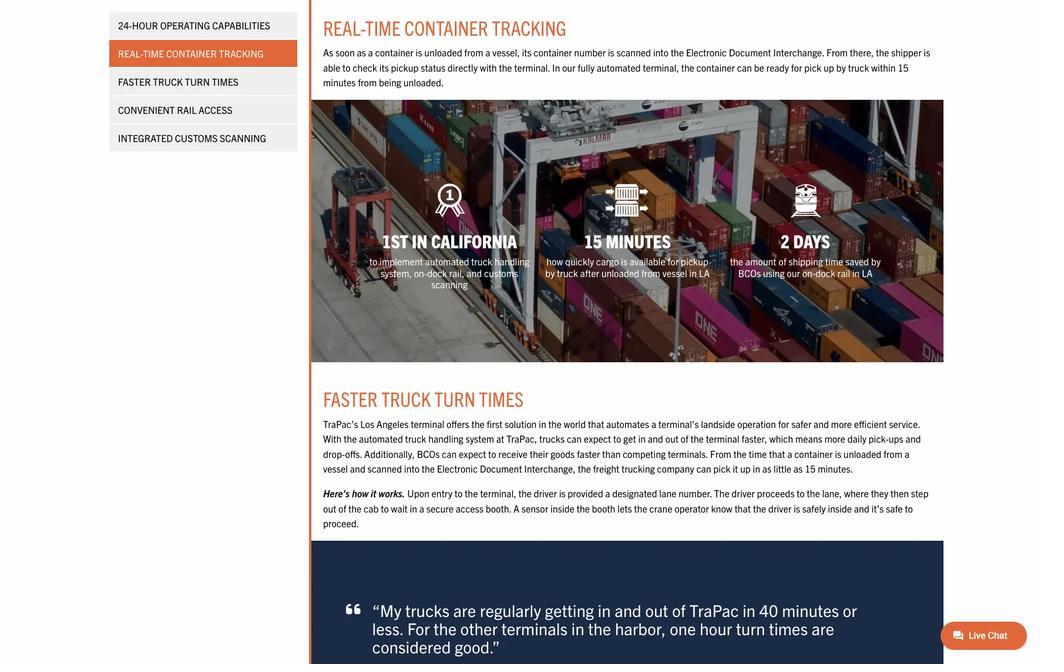 Task type: describe. For each thing, give the bounding box(es) containing it.
other
[[461, 619, 498, 640]]

can down offers at left bottom
[[442, 449, 457, 460]]

15 minutes how quickly cargo is available for pickup by truck after unloaded from vessel in la
[[546, 229, 710, 279]]

a down service.
[[905, 449, 910, 460]]

using
[[764, 267, 785, 279]]

as
[[323, 47, 334, 58]]

california
[[431, 229, 517, 252]]

vessel inside 15 minutes how quickly cargo is available for pickup by truck after unloaded from vessel in la
[[663, 267, 688, 279]]

amount
[[746, 256, 777, 268]]

in right solution at the bottom of page
[[539, 418, 547, 430]]

to right 'safe'
[[906, 503, 914, 515]]

of inside ""my trucks are regularly getting in and out of trapac in 40 minutes or less. for the other terminals in the harbor, one hour turn times are considered good.""
[[673, 601, 686, 622]]

harbor,
[[615, 619, 666, 640]]

system,
[[381, 267, 412, 279]]

unloaded inside as soon as a container is unloaded from a vessel, its container number is scanned into the electronic document interchange. from there, the shipper is able to check its pickup status directly with the terminal. in our fully automated terminal, the container can be ready for pick up by truck within 15 minutes from being unloaded.
[[425, 47, 463, 58]]

0 vertical spatial its
[[522, 47, 532, 58]]

1 horizontal spatial faster
[[323, 387, 378, 412]]

scanned inside as soon as a container is unloaded from a vessel, its container number is scanned into the electronic document interchange. from there, the shipper is able to check its pickup status directly with the terminal. in our fully automated terminal, the container can be ready for pick up by truck within 15 minutes from being unloaded.
[[617, 47, 651, 58]]

in
[[553, 62, 560, 73]]

truck inside as soon as a container is unloaded from a vessel, its container number is scanned into the electronic document interchange. from there, the shipper is able to check its pickup status directly with the terminal. in our fully automated terminal, the container can be ready for pick up by truck within 15 minutes from being unloaded.
[[849, 62, 870, 73]]

provided
[[568, 488, 604, 500]]

lane,
[[823, 488, 843, 500]]

system
[[466, 433, 494, 445]]

in inside upon entry to the terminal, the driver is provided a designated lane number. the driver proceeds to the lane, where they then step out of the cab to wait in a secure access booth. a sensor inside the booth lets the crane operator know that the driver is safely inside and it's safe to proceed.
[[410, 503, 417, 515]]

a up little
[[788, 449, 793, 460]]

rail
[[838, 267, 851, 279]]

customs
[[484, 267, 519, 279]]

and inside 1st in california to implement automated truck handling system, on-dock rail, and customs scanning
[[467, 267, 482, 279]]

0 vertical spatial more
[[832, 418, 853, 430]]

1 vertical spatial turn
[[435, 387, 476, 412]]

terminals
[[502, 619, 568, 640]]

document inside as soon as a container is unloaded from a vessel, its container number is scanned into the electronic document interchange. from there, the shipper is able to check its pickup status directly with the terminal. in our fully automated terminal, the container can be ready for pick up by truck within 15 minutes from being unloaded.
[[729, 47, 772, 58]]

in right terminals
[[572, 619, 585, 640]]

trapac's los angeles terminal offers the first solution in the world that automates a terminal's landside operation for safer and more efficient service. with the automated truck handling system at trapac, trucks can expect to get in and out of the terminal faster, which means more daily pick-ups and drop-offs. additionally, bcos can expect to receive their goods faster than competing terminals. from the time that a container is unloaded from a vessel and scanned into the electronic document interchange, the freight trucking company can pick it up in as little as 15 minutes.
[[323, 418, 922, 475]]

it inside trapac's los angeles terminal offers the first solution in the world that automates a terminal's landside operation for safer and more efficient service. with the automated truck handling system at trapac, trucks can expect to get in and out of the terminal faster, which means more daily pick-ups and drop-offs. additionally, bcos can expect to receive their goods faster than competing terminals. from the time that a container is unloaded from a vessel and scanned into the electronic document interchange, the freight trucking company can pick it up in as little as 15 minutes.
[[733, 464, 739, 475]]

proceed.
[[323, 518, 359, 530]]

container inside trapac's los angeles terminal offers the first solution in the world that automates a terminal's landside operation for safer and more efficient service. with the automated truck handling system at trapac, trucks can expect to get in and out of the terminal faster, which means more daily pick-ups and drop-offs. additionally, bcos can expect to receive their goods faster than competing terminals. from the time that a container is unloaded from a vessel and scanned into the electronic document interchange, the freight trucking company can pick it up in as little as 15 minutes.
[[795, 449, 833, 460]]

getting
[[545, 601, 594, 622]]

vessel,
[[493, 47, 520, 58]]

times
[[769, 619, 808, 640]]

a up 'with' on the top of page
[[486, 47, 491, 58]]

document inside trapac's los angeles terminal offers the first solution in the world that automates a terminal's landside operation for safer and more efficient service. with the automated truck handling system at trapac, trucks can expect to get in and out of the terminal faster, which means more daily pick-ups and drop-offs. additionally, bcos can expect to receive their goods faster than competing terminals. from the time that a container is unloaded from a vessel and scanned into the electronic document interchange, the freight trucking company can pick it up in as little as 15 minutes.
[[480, 464, 522, 475]]

1st
[[382, 229, 409, 252]]

safer
[[792, 418, 812, 430]]

1 vertical spatial container
[[166, 48, 217, 59]]

from inside 15 minutes how quickly cargo is available for pickup by truck after unloaded from vessel in la
[[642, 267, 661, 279]]

scanning
[[432, 279, 468, 290]]

fully
[[578, 62, 595, 73]]

2 days the amount of shipping time saved by bcos using our on-dock rail in la
[[731, 229, 881, 279]]

how inside 15 minutes how quickly cargo is available for pickup by truck after unloaded from vessel in la
[[547, 256, 563, 268]]

their
[[530, 449, 549, 460]]

1 vertical spatial how
[[352, 488, 369, 500]]

entry
[[432, 488, 453, 500]]

2 horizontal spatial driver
[[769, 503, 792, 515]]

a up check
[[368, 47, 373, 58]]

to left get
[[614, 433, 622, 445]]

know
[[712, 503, 733, 515]]

in inside 1st in california to implement automated truck handling system, on-dock rail, and customs scanning
[[412, 229, 428, 252]]

0 vertical spatial tracking
[[492, 15, 567, 40]]

to down system
[[489, 449, 497, 460]]

of inside 2 days the amount of shipping time saved by bcos using our on-dock rail in la
[[779, 256, 787, 268]]

terminal's
[[659, 418, 699, 430]]

0 horizontal spatial faster truck turn times
[[118, 76, 239, 88]]

real-time container tracking link
[[109, 40, 297, 67]]

from down check
[[358, 77, 377, 88]]

faster
[[577, 449, 601, 460]]

la for 2 days
[[863, 267, 873, 279]]

convenient rail access
[[118, 104, 233, 116]]

24-
[[118, 19, 132, 31]]

trucks inside ""my trucks are regularly getting in and out of trapac in 40 minutes or less. for the other terminals in the harbor, one hour turn times are considered good.""
[[406, 601, 450, 622]]

little
[[774, 464, 792, 475]]

0 vertical spatial times
[[212, 76, 239, 88]]

hour
[[132, 19, 158, 31]]

minutes inside ""my trucks are regularly getting in and out of trapac in 40 minutes or less. for the other terminals in the harbor, one hour turn times are considered good.""
[[783, 601, 840, 622]]

for
[[408, 619, 430, 640]]

terminal.
[[515, 62, 550, 73]]

ready
[[767, 62, 790, 73]]

means
[[796, 433, 823, 445]]

lets
[[618, 503, 632, 515]]

our inside 2 days the amount of shipping time saved by bcos using our on-dock rail in la
[[787, 267, 801, 279]]

15 inside trapac's los angeles terminal offers the first solution in the world that automates a terminal's landside operation for safer and more efficient service. with the automated truck handling system at trapac, trucks can expect to get in and out of the terminal faster, which means more daily pick-ups and drop-offs. additionally, bcos can expect to receive their goods faster than competing terminals. from the time that a container is unloaded from a vessel and scanned into the electronic document interchange, the freight trucking company can pick it up in as little as 15 minutes.
[[805, 464, 816, 475]]

daily
[[848, 433, 867, 445]]

on- inside 2 days the amount of shipping time saved by bcos using our on-dock rail in la
[[803, 267, 816, 279]]

our inside as soon as a container is unloaded from a vessel, its container number is scanned into the electronic document interchange. from there, the shipper is able to check its pickup status directly with the terminal. in our fully automated terminal, the container can be ready for pick up by truck within 15 minutes from being unloaded.
[[563, 62, 576, 73]]

up inside as soon as a container is unloaded from a vessel, its container number is scanned into the electronic document interchange. from there, the shipper is able to check its pickup status directly with the terminal. in our fully automated terminal, the container can be ready for pick up by truck within 15 minutes from being unloaded.
[[824, 62, 835, 73]]

implement
[[380, 256, 423, 268]]

minutes inside as soon as a container is unloaded from a vessel, its container number is scanned into the electronic document interchange. from there, the shipper is able to check its pickup status directly with the terminal. in our fully automated terminal, the container can be ready for pick up by truck within 15 minutes from being unloaded.
[[323, 77, 356, 88]]

0 horizontal spatial time
[[143, 48, 164, 59]]

from inside trapac's los angeles terminal offers the first solution in the world that automates a terminal's landside operation for safer and more efficient service. with the automated truck handling system at trapac, trucks can expect to get in and out of the terminal faster, which means more daily pick-ups and drop-offs. additionally, bcos can expect to receive their goods faster than competing terminals. from the time that a container is unloaded from a vessel and scanned into the electronic document interchange, the freight trucking company can pick it up in as little as 15 minutes.
[[884, 449, 903, 460]]

available
[[630, 256, 666, 268]]

days
[[794, 229, 831, 252]]

1 horizontal spatial driver
[[732, 488, 755, 500]]

0 vertical spatial container
[[405, 15, 488, 40]]

0 horizontal spatial driver
[[534, 488, 557, 500]]

in inside 15 minutes how quickly cargo is available for pickup by truck after unloaded from vessel in la
[[690, 267, 697, 279]]

number
[[575, 47, 606, 58]]

trucks inside trapac's los angeles terminal offers the first solution in the world that automates a terminal's landside operation for safer and more efficient service. with the automated truck handling system at trapac, trucks can expect to get in and out of the terminal faster, which means more daily pick-ups and drop-offs. additionally, bcos can expect to receive their goods faster than competing terminals. from the time that a container is unloaded from a vessel and scanned into the electronic document interchange, the freight trucking company can pick it up in as little as 15 minutes.
[[540, 433, 565, 445]]

goods
[[551, 449, 575, 460]]

of inside upon entry to the terminal, the driver is provided a designated lane number. the driver proceeds to the lane, where they then step out of the cab to wait in a secure access booth. a sensor inside the booth lets the crane operator know that the driver is safely inside and it's safe to proceed.
[[339, 503, 347, 515]]

booth
[[592, 503, 616, 515]]

lane
[[660, 488, 677, 500]]

1 horizontal spatial are
[[812, 619, 835, 640]]

which
[[770, 433, 794, 445]]

operation
[[738, 418, 777, 430]]

rail,
[[449, 267, 465, 279]]

1 inside from the left
[[551, 503, 575, 515]]

into inside trapac's los angeles terminal offers the first solution in the world that automates a terminal's landside operation for safer and more efficient service. with the automated truck handling system at trapac, trucks can expect to get in and out of the terminal faster, which means more daily pick-ups and drop-offs. additionally, bcos can expect to receive their goods faster than competing terminals. from the time that a container is unloaded from a vessel and scanned into the electronic document interchange, the freight trucking company can pick it up in as little as 15 minutes.
[[404, 464, 420, 475]]

is left provided
[[559, 488, 566, 500]]

truck inside 1st in california to implement automated truck handling system, on-dock rail, and customs scanning
[[472, 256, 493, 268]]

here's how it works.
[[323, 488, 405, 500]]

vessel inside trapac's los angeles terminal offers the first solution in the world that automates a terminal's landside operation for safer and more efficient service. with the automated truck handling system at trapac, trucks can expect to get in and out of the terminal faster, which means more daily pick-ups and drop-offs. additionally, bcos can expect to receive their goods faster than competing terminals. from the time that a container is unloaded from a vessel and scanned into the electronic document interchange, the freight trucking company can pick it up in as little as 15 minutes.
[[323, 464, 348, 475]]

receive
[[499, 449, 528, 460]]

safely
[[803, 503, 826, 515]]

to right entry
[[455, 488, 463, 500]]

than
[[603, 449, 621, 460]]

handling inside trapac's los angeles terminal offers the first solution in the world that automates a terminal's landside operation for safer and more efficient service. with the automated truck handling system at trapac, trucks can expect to get in and out of the terminal faster, which means more daily pick-ups and drop-offs. additionally, bcos can expect to receive their goods faster than competing terminals. from the time that a container is unloaded from a vessel and scanned into the electronic document interchange, the freight trucking company can pick it up in as little as 15 minutes.
[[429, 433, 464, 445]]

convenient
[[118, 104, 175, 116]]

15 inside 15 minutes how quickly cargo is available for pickup by truck after unloaded from vessel in la
[[584, 229, 603, 252]]

container left be
[[697, 62, 735, 73]]

from inside trapac's los angeles terminal offers the first solution in the world that automates a terminal's landside operation for safer and more efficient service. with the automated truck handling system at trapac, trucks can expect to get in and out of the terminal faster, which means more daily pick-ups and drop-offs. additionally, bcos can expect to receive their goods faster than competing terminals. from the time that a container is unloaded from a vessel and scanned into the electronic document interchange, the freight trucking company can pick it up in as little as 15 minutes.
[[711, 449, 732, 460]]

0 horizontal spatial expect
[[459, 449, 486, 460]]

into inside as soon as a container is unloaded from a vessel, its container number is scanned into the electronic document interchange. from there, the shipper is able to check its pickup status directly with the terminal. in our fully automated terminal, the container can be ready for pick up by truck within 15 minutes from being unloaded.
[[654, 47, 669, 58]]

number.
[[679, 488, 713, 500]]

it's
[[872, 503, 884, 515]]

and up means
[[814, 418, 830, 430]]

step
[[912, 488, 929, 500]]

pick inside trapac's los angeles terminal offers the first solution in the world that automates a terminal's landside operation for safer and more efficient service. with the automated truck handling system at trapac, trucks can expect to get in and out of the terminal faster, which means more daily pick-ups and drop-offs. additionally, bcos can expect to receive their goods faster than competing terminals. from the time that a container is unloaded from a vessel and scanned into the electronic document interchange, the freight trucking company can pick it up in as little as 15 minutes.
[[714, 464, 731, 475]]

in left the 40
[[743, 601, 756, 622]]

secure
[[427, 503, 454, 515]]

soon
[[336, 47, 355, 58]]

by inside 2 days the amount of shipping time saved by bcos using our on-dock rail in la
[[872, 256, 881, 268]]

in inside 2 days the amount of shipping time saved by bcos using our on-dock rail in la
[[853, 267, 860, 279]]

shipper
[[892, 47, 922, 58]]

automated inside as soon as a container is unloaded from a vessel, its container number is scanned into the electronic document interchange. from there, the shipper is able to check its pickup status directly with the terminal. in our fully automated terminal, the container can be ready for pick up by truck within 15 minutes from being unloaded.
[[597, 62, 641, 73]]

a left terminal's in the bottom right of the page
[[652, 418, 657, 430]]

less.
[[373, 619, 404, 640]]

after
[[581, 267, 600, 279]]

access
[[456, 503, 484, 515]]

first
[[487, 418, 503, 430]]

cab
[[364, 503, 379, 515]]

automated inside trapac's los angeles terminal offers the first solution in the world that automates a terminal's landside operation for safer and more efficient service. with the automated truck handling system at trapac, trucks can expect to get in and out of the terminal faster, which means more daily pick-ups and drop-offs. additionally, bcos can expect to receive their goods faster than competing terminals. from the time that a container is unloaded from a vessel and scanned into the electronic document interchange, the freight trucking company can pick it up in as little as 15 minutes.
[[359, 433, 403, 445]]

1 vertical spatial real-
[[118, 48, 143, 59]]

in right getting
[[598, 601, 611, 622]]

that inside upon entry to the terminal, the driver is provided a designated lane number. the driver proceeds to the lane, where they then step out of the cab to wait in a secure access booth. a sensor inside the booth lets the crane operator know that the driver is safely inside and it's safe to proceed.
[[735, 503, 751, 515]]

landside
[[702, 418, 736, 430]]

is left safely
[[794, 503, 801, 515]]

and down offs.
[[350, 464, 366, 475]]

1 horizontal spatial expect
[[584, 433, 611, 445]]

with
[[480, 62, 497, 73]]

to inside 1st in california to implement automated truck handling system, on-dock rail, and customs scanning
[[370, 256, 378, 268]]

0 horizontal spatial turn
[[185, 76, 210, 88]]

booth.
[[486, 503, 512, 515]]

1 vertical spatial it
[[371, 488, 377, 500]]

safe
[[887, 503, 903, 515]]

1 vertical spatial real-time container tracking
[[118, 48, 264, 59]]

for inside as soon as a container is unloaded from a vessel, its container number is scanned into the electronic document interchange. from there, the shipper is able to check its pickup status directly with the terminal. in our fully automated terminal, the container can be ready for pick up by truck within 15 minutes from being unloaded.
[[792, 62, 803, 73]]

ups
[[889, 433, 904, 445]]

2 inside from the left
[[828, 503, 853, 515]]

tracking inside real-time container tracking link
[[219, 48, 264, 59]]

solution
[[505, 418, 537, 430]]

1 vertical spatial truck
[[382, 387, 431, 412]]

1 horizontal spatial times
[[479, 387, 524, 412]]

and up competing
[[648, 433, 664, 445]]

operating
[[160, 19, 210, 31]]

where
[[845, 488, 869, 500]]

is inside trapac's los angeles terminal offers the first solution in the world that automates a terminal's landside operation for safer and more efficient service. with the automated truck handling system at trapac, trucks can expect to get in and out of the terminal faster, which means more daily pick-ups and drop-offs. additionally, bcos can expect to receive their goods faster than competing terminals. from the time that a container is unloaded from a vessel and scanned into the electronic document interchange, the freight trucking company can pick it up in as little as 15 minutes.
[[836, 449, 842, 460]]

1 vertical spatial terminal
[[706, 433, 740, 445]]

trucking
[[622, 464, 655, 475]]

is up status
[[416, 47, 422, 58]]

is right number
[[608, 47, 615, 58]]



Task type: locate. For each thing, give the bounding box(es) containing it.
tracking
[[492, 15, 567, 40], [219, 48, 264, 59]]

15 up quickly
[[584, 229, 603, 252]]

1 horizontal spatial faster truck turn times
[[323, 387, 524, 412]]

la
[[699, 267, 710, 279], [863, 267, 873, 279]]

efficient
[[855, 418, 888, 430]]

terminal, inside as soon as a container is unloaded from a vessel, its container number is scanned into the electronic document interchange. from there, the shipper is able to check its pickup status directly with the terminal. in our fully automated terminal, the container can be ready for pick up by truck within 15 minutes from being unloaded.
[[643, 62, 680, 73]]

"my
[[373, 601, 402, 622]]

out left one
[[646, 601, 669, 622]]

1 vertical spatial bcos
[[417, 449, 440, 460]]

scanned inside trapac's los angeles terminal offers the first solution in the world that automates a terminal's landside operation for safer and more efficient service. with the automated truck handling system at trapac, trucks can expect to get in and out of the terminal faster, which means more daily pick-ups and drop-offs. additionally, bcos can expect to receive their goods faster than competing terminals. from the time that a container is unloaded from a vessel and scanned into the electronic document interchange, the freight trucking company can pick it up in as little as 15 minutes.
[[368, 464, 402, 475]]

1 horizontal spatial tracking
[[492, 15, 567, 40]]

then
[[891, 488, 910, 500]]

0 horizontal spatial tracking
[[219, 48, 264, 59]]

inside down provided
[[551, 503, 575, 515]]

time inside trapac's los angeles terminal offers the first solution in the world that automates a terminal's landside operation for safer and more efficient service. with the automated truck handling system at trapac, trucks can expect to get in and out of the terminal faster, which means more daily pick-ups and drop-offs. additionally, bcos can expect to receive their goods faster than competing terminals. from the time that a container is unloaded from a vessel and scanned into the electronic document interchange, the freight trucking company can pick it up in as little as 15 minutes.
[[749, 449, 767, 460]]

1 vertical spatial pickup
[[681, 256, 709, 268]]

driver
[[534, 488, 557, 500], [732, 488, 755, 500], [769, 503, 792, 515]]

1 horizontal spatial on-
[[803, 267, 816, 279]]

1 horizontal spatial by
[[837, 62, 846, 73]]

2 dock from the left
[[816, 267, 836, 279]]

0 horizontal spatial container
[[166, 48, 217, 59]]

truck down "california" on the top
[[472, 256, 493, 268]]

truck up angeles
[[382, 387, 431, 412]]

customs
[[175, 132, 218, 144]]

dock left rail
[[816, 267, 836, 279]]

0 horizontal spatial times
[[212, 76, 239, 88]]

1 vertical spatial time
[[143, 48, 164, 59]]

automated down number
[[597, 62, 641, 73]]

there,
[[850, 47, 874, 58]]

they
[[872, 488, 889, 500]]

2 la from the left
[[863, 267, 873, 279]]

in right rail
[[853, 267, 860, 279]]

0 vertical spatial minutes
[[323, 77, 356, 88]]

truck inside 15 minutes how quickly cargo is available for pickup by truck after unloaded from vessel in la
[[557, 267, 578, 279]]

automated up additionally,
[[359, 433, 403, 445]]

wait
[[391, 503, 408, 515]]

to right able
[[343, 62, 351, 73]]

for inside 15 minutes how quickly cargo is available for pickup by truck after unloaded from vessel in la
[[668, 256, 679, 268]]

1 horizontal spatial inside
[[828, 503, 853, 515]]

expect
[[584, 433, 611, 445], [459, 449, 486, 460]]

a up booth at the right of page
[[606, 488, 611, 500]]

sensor
[[522, 503, 549, 515]]

inside down lane,
[[828, 503, 853, 515]]

0 vertical spatial faster
[[118, 76, 151, 88]]

0 horizontal spatial our
[[563, 62, 576, 73]]

it up cab
[[371, 488, 377, 500]]

its up the "being"
[[380, 62, 389, 73]]

get
[[624, 433, 637, 445]]

and left it's
[[855, 503, 870, 515]]

out inside upon entry to the terminal, the driver is provided a designated lane number. the driver proceeds to the lane, where they then step out of the cab to wait in a secure access booth. a sensor inside the booth lets the crane operator know that the driver is safely inside and it's safe to proceed.
[[323, 503, 337, 515]]

0 horizontal spatial faster
[[118, 76, 151, 88]]

by
[[837, 62, 846, 73], [872, 256, 881, 268], [546, 267, 555, 279]]

up inside trapac's los angeles terminal offers the first solution in the world that automates a terminal's landside operation for safer and more efficient service. with the automated truck handling system at trapac, trucks can expect to get in and out of the terminal faster, which means more daily pick-ups and drop-offs. additionally, bcos can expect to receive their goods faster than competing terminals. from the time that a container is unloaded from a vessel and scanned into the electronic document interchange, the freight trucking company can pick it up in as little as 15 minutes.
[[741, 464, 751, 475]]

can down the world
[[567, 433, 582, 445]]

1 vertical spatial more
[[825, 433, 846, 445]]

container
[[375, 47, 414, 58], [534, 47, 572, 58], [697, 62, 735, 73], [795, 449, 833, 460]]

0 horizontal spatial from
[[711, 449, 732, 460]]

la left amount
[[699, 267, 710, 279]]

our right in
[[563, 62, 576, 73]]

0 vertical spatial faster truck turn times
[[118, 76, 239, 88]]

how up cab
[[352, 488, 369, 500]]

24-hour operating capabilities
[[118, 19, 270, 31]]

0 horizontal spatial minutes
[[323, 77, 356, 88]]

0 horizontal spatial into
[[404, 464, 420, 475]]

scanned right number
[[617, 47, 651, 58]]

terminal down landside
[[706, 433, 740, 445]]

turn
[[185, 76, 210, 88], [435, 387, 476, 412]]

0 vertical spatial turn
[[185, 76, 210, 88]]

0 horizontal spatial how
[[352, 488, 369, 500]]

that right the know
[[735, 503, 751, 515]]

container up status
[[405, 15, 488, 40]]

from down "ups"
[[884, 449, 903, 460]]

from down landside
[[711, 449, 732, 460]]

directly
[[448, 62, 478, 73]]

1 vertical spatial our
[[787, 267, 801, 279]]

good."
[[455, 637, 500, 658]]

is right the cargo
[[621, 256, 628, 268]]

from down minutes at top right
[[642, 267, 661, 279]]

terminal, inside upon entry to the terminal, the driver is provided a designated lane number. the driver proceeds to the lane, where they then step out of the cab to wait in a secure access booth. a sensor inside the booth lets the crane operator know that the driver is safely inside and it's safe to proceed.
[[480, 488, 517, 500]]

1 horizontal spatial up
[[824, 62, 835, 73]]

handling down offers at left bottom
[[429, 433, 464, 445]]

2
[[781, 229, 790, 252]]

electronic inside as soon as a container is unloaded from a vessel, its container number is scanned into the electronic document interchange. from there, the shipper is able to check its pickup status directly with the terminal. in our fully automated terminal, the container can be ready for pick up by truck within 15 minutes from being unloaded.
[[687, 47, 727, 58]]

service.
[[890, 418, 921, 430]]

times
[[212, 76, 239, 88], [479, 387, 524, 412]]

0 horizontal spatial bcos
[[417, 449, 440, 460]]

unloaded
[[425, 47, 463, 58], [602, 267, 640, 279], [844, 449, 882, 460]]

out inside trapac's los angeles terminal offers the first solution in the world that automates a terminal's landside operation for safer and more efficient service. with the automated truck handling system at trapac, trucks can expect to get in and out of the terminal faster, which means more daily pick-ups and drop-offs. additionally, bcos can expect to receive their goods faster than competing terminals. from the time that a container is unloaded from a vessel and scanned into the electronic document interchange, the freight trucking company can pick it up in as little as 15 minutes.
[[666, 433, 679, 445]]

being
[[379, 77, 402, 88]]

la for 15 minutes
[[699, 267, 710, 279]]

15 inside as soon as a container is unloaded from a vessel, its container number is scanned into the electronic document interchange. from there, the shipper is able to check its pickup status directly with the terminal. in our fully automated terminal, the container can be ready for pick up by truck within 15 minutes from being unloaded.
[[898, 62, 909, 73]]

2 horizontal spatial automated
[[597, 62, 641, 73]]

electronic inside trapac's los angeles terminal offers the first solution in the world that automates a terminal's landside operation for safer and more efficient service. with the automated truck handling system at trapac, trucks can expect to get in and out of the terminal faster, which means more daily pick-ups and drop-offs. additionally, bcos can expect to receive their goods faster than competing terminals. from the time that a container is unloaded from a vessel and scanned into the electronic document interchange, the freight trucking company can pick it up in as little as 15 minutes.
[[437, 464, 478, 475]]

is right shipper
[[924, 47, 931, 58]]

1 horizontal spatial real-
[[323, 15, 365, 40]]

15 down shipper
[[898, 62, 909, 73]]

0 horizontal spatial 15
[[584, 229, 603, 252]]

drop-
[[323, 449, 345, 460]]

on- right the system,
[[414, 267, 428, 279]]

0 vertical spatial real-time container tracking
[[323, 15, 567, 40]]

1 vertical spatial unloaded
[[602, 267, 640, 279]]

from inside as soon as a container is unloaded from a vessel, its container number is scanned into the electronic document interchange. from there, the shipper is able to check its pickup status directly with the terminal. in our fully automated terminal, the container can be ready for pick up by truck within 15 minutes from being unloaded.
[[827, 47, 848, 58]]

0 horizontal spatial its
[[380, 62, 389, 73]]

of inside trapac's los angeles terminal offers the first solution in the world that automates a terminal's landside operation for safer and more efficient service. with the automated truck handling system at trapac, trucks can expect to get in and out of the terminal faster, which means more daily pick-ups and drop-offs. additionally, bcos can expect to receive their goods faster than competing terminals. from the time that a container is unloaded from a vessel and scanned into the electronic document interchange, the freight trucking company can pick it up in as little as 15 minutes.
[[681, 433, 689, 445]]

truck down there,
[[849, 62, 870, 73]]

0 horizontal spatial it
[[371, 488, 377, 500]]

considered
[[373, 637, 451, 658]]

1 horizontal spatial terminal,
[[643, 62, 680, 73]]

solid image
[[346, 602, 361, 619]]

dock inside 1st in california to implement automated truck handling system, on-dock rail, and customs scanning
[[428, 267, 447, 279]]

real-time container tracking up status
[[323, 15, 567, 40]]

la inside 2 days the amount of shipping time saved by bcos using our on-dock rail in la
[[863, 267, 873, 279]]

0 horizontal spatial on-
[[414, 267, 428, 279]]

terminals.
[[668, 449, 708, 460]]

truck up the convenient rail access
[[153, 76, 183, 88]]

1 horizontal spatial automated
[[425, 256, 469, 268]]

1 vertical spatial faster
[[323, 387, 378, 412]]

2 horizontal spatial by
[[872, 256, 881, 268]]

0 horizontal spatial up
[[741, 464, 751, 475]]

0 horizontal spatial for
[[668, 256, 679, 268]]

0 vertical spatial real-
[[323, 15, 365, 40]]

handling down "california" on the top
[[495, 256, 530, 268]]

2 horizontal spatial 15
[[898, 62, 909, 73]]

to right cab
[[381, 503, 389, 515]]

integrated customs scanning
[[118, 132, 266, 144]]

turn up offers at left bottom
[[435, 387, 476, 412]]

trucks up goods
[[540, 433, 565, 445]]

0 horizontal spatial inside
[[551, 503, 575, 515]]

0 vertical spatial vessel
[[663, 267, 688, 279]]

1 vertical spatial handling
[[429, 433, 464, 445]]

1 vertical spatial up
[[741, 464, 751, 475]]

with
[[323, 433, 342, 445]]

0 vertical spatial time
[[365, 15, 401, 40]]

in left little
[[753, 464, 761, 475]]

0 vertical spatial trucks
[[540, 433, 565, 445]]

convenient rail access link
[[109, 96, 297, 123]]

0 horizontal spatial terminal
[[411, 418, 445, 430]]

out down the here's
[[323, 503, 337, 515]]

1 vertical spatial terminal,
[[480, 488, 517, 500]]

more
[[832, 418, 853, 430], [825, 433, 846, 445]]

1 vertical spatial time
[[749, 449, 767, 460]]

container up the "being"
[[375, 47, 414, 58]]

1 horizontal spatial into
[[654, 47, 669, 58]]

0 horizontal spatial that
[[588, 418, 605, 430]]

faster truck turn times up angeles
[[323, 387, 524, 412]]

"my trucks are regularly getting in and out of trapac in 40 minutes or less. for the other terminals in the harbor, one hour turn times are considered good."
[[373, 601, 858, 658]]

more up daily
[[832, 418, 853, 430]]

the inside 2 days the amount of shipping time saved by bcos using our on-dock rail in la
[[731, 256, 744, 268]]

0 vertical spatial how
[[547, 256, 563, 268]]

unloaded.
[[404, 77, 444, 88]]

offers
[[447, 418, 470, 430]]

1 horizontal spatial how
[[547, 256, 563, 268]]

0 vertical spatial scanned
[[617, 47, 651, 58]]

minutes.
[[818, 464, 854, 475]]

truck
[[849, 62, 870, 73], [472, 256, 493, 268], [557, 267, 578, 279], [405, 433, 427, 445]]

offs.
[[345, 449, 362, 460]]

and left one
[[615, 601, 642, 622]]

and right "ups"
[[906, 433, 922, 445]]

2 horizontal spatial that
[[770, 449, 786, 460]]

unloaded right after
[[602, 267, 640, 279]]

2 vertical spatial out
[[646, 601, 669, 622]]

bcos
[[739, 267, 761, 279], [417, 449, 440, 460]]

1 on- from the left
[[414, 267, 428, 279]]

how
[[547, 256, 563, 268], [352, 488, 369, 500]]

2 vertical spatial 15
[[805, 464, 816, 475]]

pick up the
[[714, 464, 731, 475]]

document up be
[[729, 47, 772, 58]]

to up safely
[[797, 488, 805, 500]]

handling inside 1st in california to implement automated truck handling system, on-dock rail, and customs scanning
[[495, 256, 530, 268]]

is inside 15 minutes how quickly cargo is available for pickup by truck after unloaded from vessel in la
[[621, 256, 628, 268]]

from
[[465, 47, 484, 58], [358, 77, 377, 88], [642, 267, 661, 279], [884, 449, 903, 460]]

15 left minutes. at the right bottom
[[805, 464, 816, 475]]

scanned
[[617, 47, 651, 58], [368, 464, 402, 475]]

15
[[898, 62, 909, 73], [584, 229, 603, 252], [805, 464, 816, 475]]

unloaded inside 15 minutes how quickly cargo is available for pickup by truck after unloaded from vessel in la
[[602, 267, 640, 279]]

and inside upon entry to the terminal, the driver is provided a designated lane number. the driver proceeds to the lane, where they then step out of the cab to wait in a secure access booth. a sensor inside the booth lets the crane operator know that the driver is safely inside and it's safe to proceed.
[[855, 503, 870, 515]]

time up check
[[365, 15, 401, 40]]

1 vertical spatial faster truck turn times
[[323, 387, 524, 412]]

can inside as soon as a container is unloaded from a vessel, its container number is scanned into the electronic document interchange. from there, the shipper is able to check its pickup status directly with the terminal. in our fully automated terminal, the container can be ready for pick up by truck within 15 minutes from being unloaded.
[[738, 62, 752, 73]]

cargo
[[597, 256, 619, 268]]

1 vertical spatial scanned
[[368, 464, 402, 475]]

pick-
[[869, 433, 889, 445]]

as soon as a container is unloaded from a vessel, its container number is scanned into the electronic document interchange. from there, the shipper is able to check its pickup status directly with the terminal. in our fully automated terminal, the container can be ready for pick up by truck within 15 minutes from being unloaded.
[[323, 47, 931, 88]]

expect down system
[[459, 449, 486, 460]]

from up directly
[[465, 47, 484, 58]]

the
[[671, 47, 684, 58], [877, 47, 890, 58], [499, 62, 512, 73], [682, 62, 695, 73], [731, 256, 744, 268], [472, 418, 485, 430], [549, 418, 562, 430], [344, 433, 357, 445], [691, 433, 704, 445], [734, 449, 747, 460], [422, 464, 435, 475], [578, 464, 591, 475], [465, 488, 478, 500], [519, 488, 532, 500], [807, 488, 821, 500], [349, 503, 362, 515], [577, 503, 590, 515], [635, 503, 648, 515], [754, 503, 767, 515], [434, 619, 457, 640], [589, 619, 612, 640]]

1 horizontal spatial real-time container tracking
[[323, 15, 567, 40]]

designated
[[613, 488, 658, 500]]

container down means
[[795, 449, 833, 460]]

40
[[760, 601, 779, 622]]

real-time container tracking down 24-hour operating capabilities
[[118, 48, 264, 59]]

1 horizontal spatial pick
[[805, 62, 822, 73]]

interchange.
[[774, 47, 825, 58]]

and
[[467, 267, 482, 279], [814, 418, 830, 430], [648, 433, 664, 445], [906, 433, 922, 445], [350, 464, 366, 475], [855, 503, 870, 515], [615, 601, 642, 622]]

truck down angeles
[[405, 433, 427, 445]]

minutes
[[323, 77, 356, 88], [783, 601, 840, 622]]

bcos right additionally,
[[417, 449, 440, 460]]

0 horizontal spatial electronic
[[437, 464, 478, 475]]

0 horizontal spatial dock
[[428, 267, 447, 279]]

a down upon
[[420, 503, 425, 515]]

world
[[564, 418, 586, 430]]

turn
[[736, 619, 766, 640]]

1 horizontal spatial scanned
[[617, 47, 651, 58]]

1 vertical spatial pick
[[714, 464, 731, 475]]

faster up convenient at the top left of the page
[[118, 76, 151, 88]]

1 horizontal spatial unloaded
[[602, 267, 640, 279]]

access
[[199, 104, 233, 116]]

0 vertical spatial truck
[[153, 76, 183, 88]]

1 horizontal spatial time
[[365, 15, 401, 40]]

a
[[368, 47, 373, 58], [486, 47, 491, 58], [652, 418, 657, 430], [788, 449, 793, 460], [905, 449, 910, 460], [606, 488, 611, 500], [420, 503, 425, 515]]

0 vertical spatial that
[[588, 418, 605, 430]]

integrated customs scanning link
[[109, 125, 297, 152]]

that down which
[[770, 449, 786, 460]]

1 horizontal spatial document
[[729, 47, 772, 58]]

0 vertical spatial out
[[666, 433, 679, 445]]

scanning
[[220, 132, 266, 144]]

la inside 15 minutes how quickly cargo is available for pickup by truck after unloaded from vessel in la
[[699, 267, 710, 279]]

from
[[827, 47, 848, 58], [711, 449, 732, 460]]

vessel down drop- at left bottom
[[323, 464, 348, 475]]

real- down 24- at the left top of the page
[[118, 48, 143, 59]]

container
[[405, 15, 488, 40], [166, 48, 217, 59]]

time down faster,
[[749, 449, 767, 460]]

for inside trapac's los angeles terminal offers the first solution in the world that automates a terminal's landside operation for safer and more efficient service. with the automated truck handling system at trapac, trucks can expect to get in and out of the terminal faster, which means more daily pick-ups and drop-offs. additionally, bcos can expect to receive their goods faster than competing terminals. from the time that a container is unloaded from a vessel and scanned into the electronic document interchange, the freight trucking company can pick it up in as little as 15 minutes.
[[779, 418, 790, 430]]

1 vertical spatial for
[[668, 256, 679, 268]]

is up minutes. at the right bottom
[[836, 449, 842, 460]]

container up in
[[534, 47, 572, 58]]

for
[[792, 62, 803, 73], [668, 256, 679, 268], [779, 418, 790, 430]]

able
[[323, 62, 341, 73]]

upon
[[408, 488, 430, 500]]

1 vertical spatial times
[[479, 387, 524, 412]]

of up the proceed.
[[339, 503, 347, 515]]

rail
[[177, 104, 197, 116]]

trapac's
[[323, 418, 358, 430]]

0 vertical spatial unloaded
[[425, 47, 463, 58]]

1 horizontal spatial vessel
[[663, 267, 688, 279]]

unloaded inside trapac's los angeles terminal offers the first solution in the world that automates a terminal's landside operation for safer and more efficient service. with the automated truck handling system at trapac, trucks can expect to get in and out of the terminal faster, which means more daily pick-ups and drop-offs. additionally, bcos can expect to receive their goods faster than competing terminals. from the time that a container is unloaded from a vessel and scanned into the electronic document interchange, the freight trucking company can pick it up in as little as 15 minutes.
[[844, 449, 882, 460]]

1 horizontal spatial la
[[863, 267, 873, 279]]

0 vertical spatial expect
[[584, 433, 611, 445]]

0 horizontal spatial handling
[[429, 433, 464, 445]]

out inside ""my trucks are regularly getting in and out of trapac in 40 minutes or less. for the other terminals in the harbor, one hour turn times are considered good.""
[[646, 601, 669, 622]]

as inside as soon as a container is unloaded from a vessel, its container number is scanned into the electronic document interchange. from there, the shipper is able to check its pickup status directly with the terminal. in our fully automated terminal, the container can be ready for pick up by truck within 15 minutes from being unloaded.
[[357, 47, 366, 58]]

2 vertical spatial automated
[[359, 433, 403, 445]]

capabilities
[[212, 19, 270, 31]]

can left be
[[738, 62, 752, 73]]

bcos inside trapac's los angeles terminal offers the first solution in the world that automates a terminal's landside operation for safer and more efficient service. with the automated truck handling system at trapac, trucks can expect to get in and out of the terminal faster, which means more daily pick-ups and drop-offs. additionally, bcos can expect to receive their goods faster than competing terminals. from the time that a container is unloaded from a vessel and scanned into the electronic document interchange, the freight trucking company can pick it up in as little as 15 minutes.
[[417, 449, 440, 460]]

check
[[353, 62, 377, 73]]

up down interchange.
[[824, 62, 835, 73]]

0 horizontal spatial terminal,
[[480, 488, 517, 500]]

pick down interchange.
[[805, 62, 822, 73]]

truck inside trapac's los angeles terminal offers the first solution in the world that automates a terminal's landside operation for safer and more efficient service. with the automated truck handling system at trapac, trucks can expect to get in and out of the terminal faster, which means more daily pick-ups and drop-offs. additionally, bcos can expect to receive their goods faster than competing terminals. from the time that a container is unloaded from a vessel and scanned into the electronic document interchange, the freight trucking company can pick it up in as little as 15 minutes.
[[405, 433, 427, 445]]

trapac,
[[507, 433, 538, 445]]

1 vertical spatial vessel
[[323, 464, 348, 475]]

la right rail
[[863, 267, 873, 279]]

on-
[[414, 267, 428, 279], [803, 267, 816, 279]]

our right the using
[[787, 267, 801, 279]]

as right little
[[794, 464, 803, 475]]

2 on- from the left
[[803, 267, 816, 279]]

regularly
[[480, 601, 542, 622]]

automated inside 1st in california to implement automated truck handling system, on-dock rail, and customs scanning
[[425, 256, 469, 268]]

real- up the soon
[[323, 15, 365, 40]]

0 vertical spatial automated
[[597, 62, 641, 73]]

dock inside 2 days the amount of shipping time saved by bcos using our on-dock rail in la
[[816, 267, 836, 279]]

one
[[670, 619, 696, 640]]

0 vertical spatial time
[[826, 256, 844, 268]]

to inside as soon as a container is unloaded from a vessel, its container number is scanned into the electronic document interchange. from there, the shipper is able to check its pickup status directly with the terminal. in our fully automated terminal, the container can be ready for pick up by truck within 15 minutes from being unloaded.
[[343, 62, 351, 73]]

faster up trapac's
[[323, 387, 378, 412]]

of left trapac
[[673, 601, 686, 622]]

a
[[514, 503, 520, 515]]

2 vertical spatial that
[[735, 503, 751, 515]]

1 vertical spatial that
[[770, 449, 786, 460]]

0 horizontal spatial are
[[454, 601, 476, 622]]

vessel down minutes at top right
[[663, 267, 688, 279]]

document down receive
[[480, 464, 522, 475]]

container down 24-hour operating capabilities
[[166, 48, 217, 59]]

0 horizontal spatial vessel
[[323, 464, 348, 475]]

by inside as soon as a container is unloaded from a vessel, its container number is scanned into the electronic document interchange. from there, the shipper is able to check its pickup status directly with the terminal. in our fully automated terminal, the container can be ready for pick up by truck within 15 minutes from being unloaded.
[[837, 62, 846, 73]]

on- inside 1st in california to implement automated truck handling system, on-dock rail, and customs scanning
[[414, 267, 428, 279]]

bcos inside 2 days the amount of shipping time saved by bcos using our on-dock rail in la
[[739, 267, 761, 279]]

unloaded up status
[[425, 47, 463, 58]]

are
[[454, 601, 476, 622], [812, 619, 835, 640]]

2 horizontal spatial as
[[794, 464, 803, 475]]

and inside ""my trucks are regularly getting in and out of trapac in 40 minutes or less. for the other terminals in the harbor, one hour turn times are considered good.""
[[615, 601, 642, 622]]

pickup inside as soon as a container is unloaded from a vessel, its container number is scanned into the electronic document interchange. from there, the shipper is able to check its pickup status directly with the terminal. in our fully automated terminal, the container can be ready for pick up by truck within 15 minutes from being unloaded.
[[391, 62, 419, 73]]

1 horizontal spatial as
[[763, 464, 772, 475]]

it
[[733, 464, 739, 475], [371, 488, 377, 500]]

driver up 'sensor'
[[534, 488, 557, 500]]

proceeds
[[758, 488, 795, 500]]

pickup inside 15 minutes how quickly cargo is available for pickup by truck after unloaded from vessel in la
[[681, 256, 709, 268]]

1 la from the left
[[699, 267, 710, 279]]

2 vertical spatial for
[[779, 418, 790, 430]]

by inside 15 minutes how quickly cargo is available for pickup by truck after unloaded from vessel in la
[[546, 267, 555, 279]]

of up the terminals.
[[681, 433, 689, 445]]

0 vertical spatial terminal
[[411, 418, 445, 430]]

time inside 2 days the amount of shipping time saved by bcos using our on-dock rail in la
[[826, 256, 844, 268]]

of down 2
[[779, 256, 787, 268]]

unloaded down daily
[[844, 449, 882, 460]]

faster truck turn times up the convenient rail access
[[118, 76, 239, 88]]

integrated
[[118, 132, 173, 144]]

pick
[[805, 62, 822, 73], [714, 464, 731, 475]]

0 horizontal spatial truck
[[153, 76, 183, 88]]

electronic
[[687, 47, 727, 58], [437, 464, 478, 475]]

company
[[658, 464, 695, 475]]

scanned down additionally,
[[368, 464, 402, 475]]

pick inside as soon as a container is unloaded from a vessel, its container number is scanned into the electronic document interchange. from there, the shipper is able to check its pickup status directly with the terminal. in our fully automated terminal, the container can be ready for pick up by truck within 15 minutes from being unloaded.
[[805, 62, 822, 73]]

quickly
[[566, 256, 594, 268]]

in right get
[[639, 433, 646, 445]]

can down the terminals.
[[697, 464, 712, 475]]

1 dock from the left
[[428, 267, 447, 279]]

freight
[[594, 464, 620, 475]]

its
[[522, 47, 532, 58], [380, 62, 389, 73]]

status
[[421, 62, 446, 73]]

time down 'hour'
[[143, 48, 164, 59]]

works.
[[379, 488, 405, 500]]



Task type: vqa. For each thing, say whether or not it's contained in the screenshot.
The Community Relations
no



